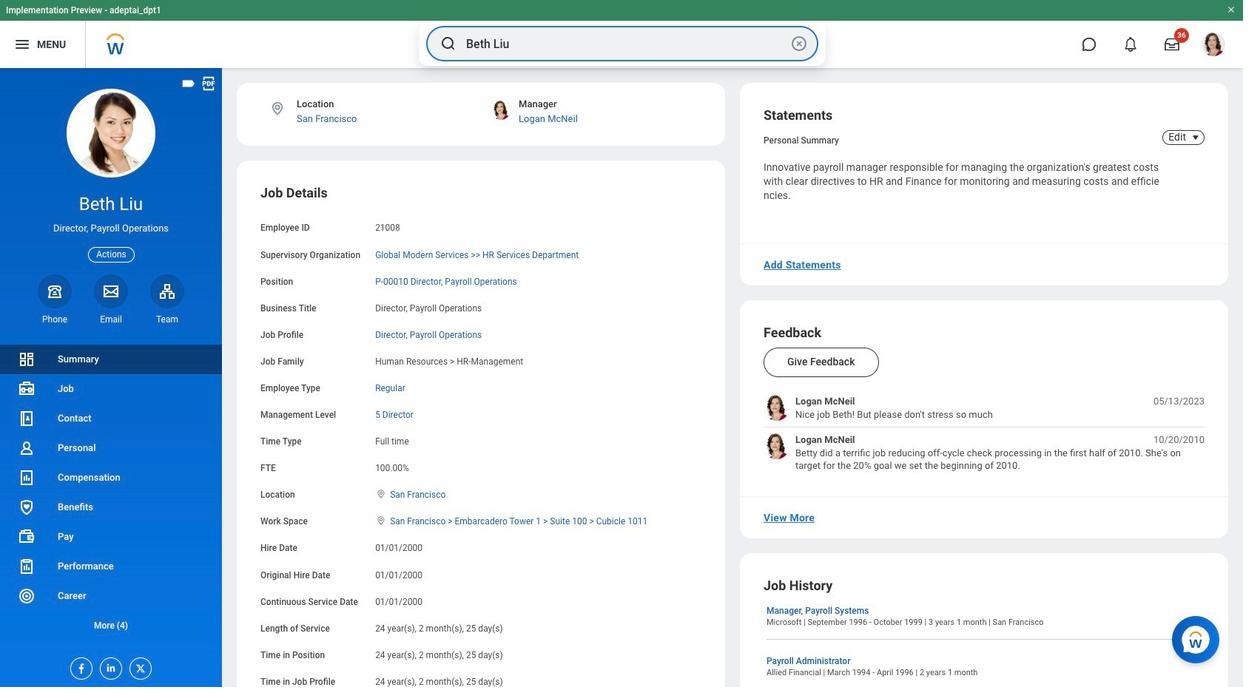 Task type: vqa. For each thing, say whether or not it's contained in the screenshot.
view team icon
yes



Task type: locate. For each thing, give the bounding box(es) containing it.
2 employee's photo (logan mcneil) image from the top
[[764, 434, 790, 460]]

list
[[0, 345, 222, 641], [764, 396, 1205, 473]]

personal summary element
[[764, 133, 840, 146]]

employee's photo (logan mcneil) image
[[764, 396, 790, 422], [764, 434, 790, 460]]

view printable version (pdf) image
[[201, 76, 217, 92]]

email beth liu element
[[94, 314, 128, 326]]

view team image
[[158, 283, 176, 300]]

performance image
[[18, 558, 36, 576]]

navigation pane region
[[0, 68, 222, 688]]

x image
[[130, 659, 147, 675]]

0 vertical spatial employee's photo (logan mcneil) image
[[764, 396, 790, 422]]

full time element
[[375, 434, 409, 447]]

x circle image
[[791, 35, 809, 53]]

job image
[[18, 381, 36, 398]]

None search field
[[419, 21, 826, 66]]

group
[[261, 185, 702, 688]]

pay image
[[18, 529, 36, 546]]

banner
[[0, 0, 1244, 68]]

1 location image from the top
[[375, 490, 387, 500]]

contact image
[[18, 410, 36, 428]]

location image
[[375, 490, 387, 500], [375, 516, 387, 527]]

1 vertical spatial location image
[[375, 516, 387, 527]]

0 vertical spatial location image
[[375, 490, 387, 500]]

phone beth liu element
[[38, 314, 72, 326]]

caret down image
[[1188, 132, 1205, 144]]

close environment banner image
[[1228, 5, 1236, 14]]

linkedin image
[[101, 659, 117, 674]]

summary image
[[18, 351, 36, 369]]

phone image
[[44, 283, 65, 300]]

1 vertical spatial employee's photo (logan mcneil) image
[[764, 434, 790, 460]]

team beth liu element
[[150, 314, 184, 326]]



Task type: describe. For each thing, give the bounding box(es) containing it.
1 employee's photo (logan mcneil) image from the top
[[764, 396, 790, 422]]

personal image
[[18, 440, 36, 458]]

compensation image
[[18, 469, 36, 487]]

0 horizontal spatial list
[[0, 345, 222, 641]]

1 horizontal spatial list
[[764, 396, 1205, 473]]

2 location image from the top
[[375, 516, 387, 527]]

benefits image
[[18, 499, 36, 517]]

inbox large image
[[1165, 37, 1180, 52]]

career image
[[18, 588, 36, 606]]

search image
[[440, 35, 458, 53]]

justify image
[[13, 36, 31, 53]]

notifications large image
[[1124, 37, 1139, 52]]

Search Workday  search field
[[466, 27, 788, 60]]

location image
[[270, 101, 286, 117]]

profile logan mcneil image
[[1202, 33, 1226, 59]]

mail image
[[102, 283, 120, 300]]

facebook image
[[71, 659, 87, 675]]

tag image
[[181, 76, 197, 92]]



